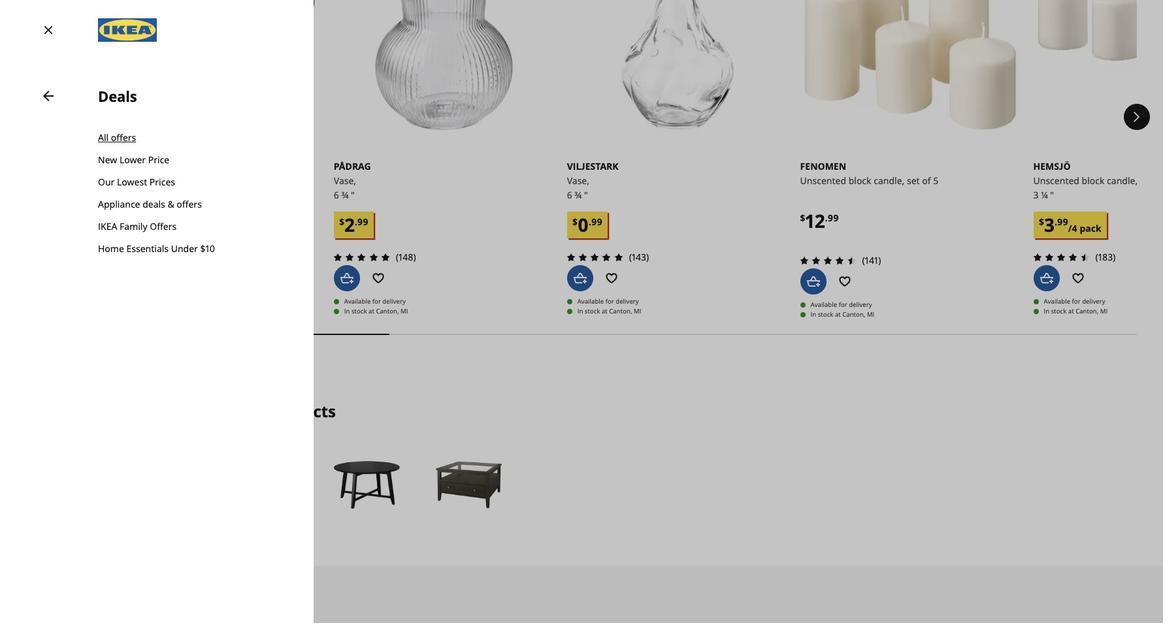 Task type: describe. For each thing, give the bounding box(es) containing it.
deals
[[98, 86, 137, 106]]

$10
[[200, 242, 215, 255]]

ikea
[[98, 220, 117, 233]]

ikea family offers
[[98, 220, 177, 233]]

home essentials under $10 link
[[98, 238, 267, 260]]

prices
[[150, 176, 175, 188]]

price
[[148, 154, 169, 166]]

our lowest prices link
[[98, 171, 267, 193]]

under
[[171, 242, 198, 255]]

all offers link
[[98, 127, 267, 149]]

ikea family offers link
[[98, 216, 267, 238]]

viewed
[[208, 401, 263, 422]]

your recently viewed products
[[101, 401, 336, 422]]

deals
[[143, 198, 165, 210]]

our lowest prices
[[98, 176, 175, 188]]

offers
[[150, 220, 177, 233]]

new
[[98, 154, 117, 166]]



Task type: vqa. For each thing, say whether or not it's contained in the screenshot.
Under
yes



Task type: locate. For each thing, give the bounding box(es) containing it.
1 vertical spatial offers
[[177, 198, 202, 210]]

essentials
[[126, 242, 169, 255]]

ikea logotype, go to start page image
[[98, 18, 157, 42]]

1 horizontal spatial offers
[[177, 198, 202, 210]]

lowest
[[117, 176, 147, 188]]

family
[[120, 220, 147, 233]]

all
[[98, 131, 109, 144]]

appliance
[[98, 198, 140, 210]]

submenu for deals element
[[98, 106, 267, 281]]

products
[[267, 401, 336, 422]]

our
[[98, 176, 115, 188]]

0 horizontal spatial offers
[[111, 131, 136, 144]]

new lower price
[[98, 154, 169, 166]]

&
[[168, 198, 174, 210]]

appliance deals & offers
[[98, 198, 202, 210]]

home essentials under $10
[[98, 242, 215, 255]]

scrollbar
[[101, 325, 1137, 345]]

home
[[98, 242, 124, 255]]

offers right "&"
[[177, 198, 202, 210]]

appliance deals & offers link
[[98, 193, 267, 216]]

offers right all
[[111, 131, 136, 144]]

your
[[101, 401, 136, 422]]

all offers
[[98, 131, 136, 144]]

see next items image
[[1124, 104, 1150, 130]]

new lower price link
[[98, 149, 267, 171]]

0 vertical spatial offers
[[111, 131, 136, 144]]

lower
[[119, 154, 146, 166]]

offers
[[111, 131, 136, 144], [177, 198, 202, 210]]

recently
[[140, 401, 204, 422]]



